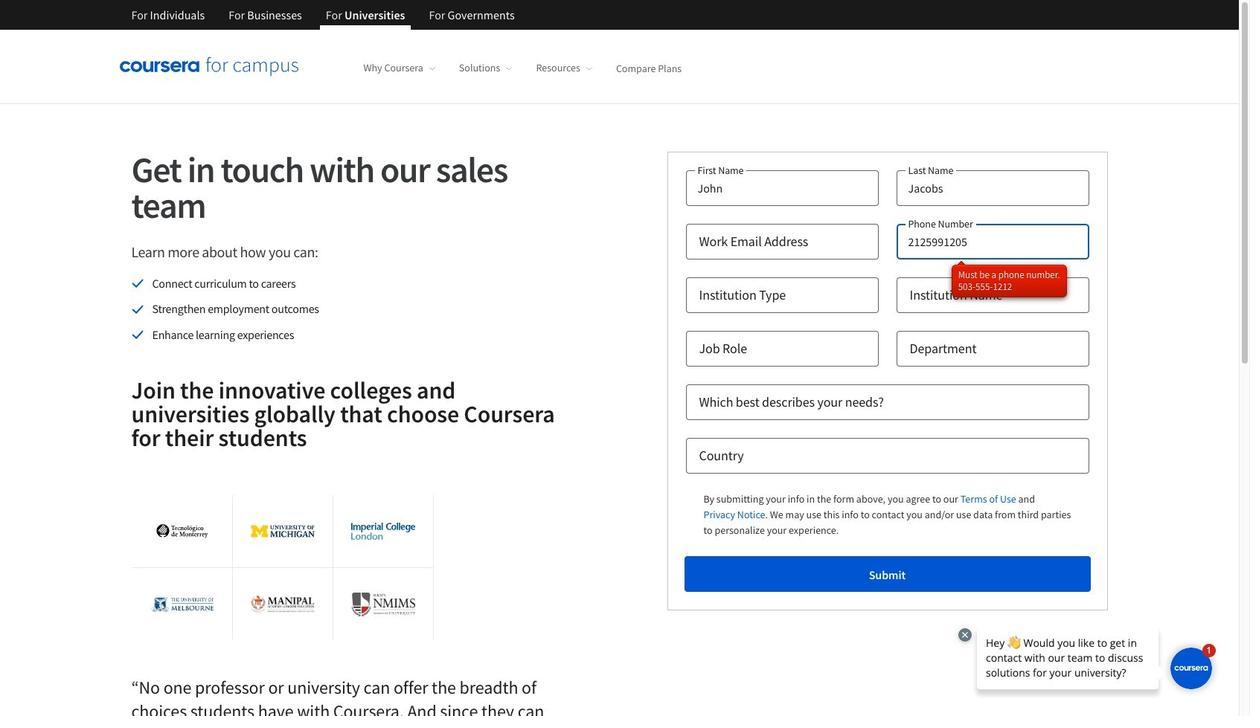 Task type: locate. For each thing, give the bounding box(es) containing it.
Institution Name text field
[[897, 278, 1090, 313]]

Country Code + Phone Number telephone field
[[897, 224, 1090, 260]]

tecnológico de monterrey image
[[150, 525, 214, 539]]

banner navigation
[[119, 0, 527, 41]]

university of michigan image
[[251, 526, 315, 538]]

First Name text field
[[686, 170, 879, 206]]



Task type: describe. For each thing, give the bounding box(es) containing it.
manipal university image
[[251, 596, 315, 614]]

coursera for campus image
[[119, 56, 298, 77]]

Last Name text field
[[897, 170, 1090, 206]]

imperial college london image
[[351, 524, 416, 540]]

the university of melbourne image
[[150, 587, 214, 623]]

Work Email Address email field
[[686, 224, 879, 260]]

nmims image
[[351, 593, 416, 617]]



Task type: vqa. For each thing, say whether or not it's contained in the screenshot.
financially-
no



